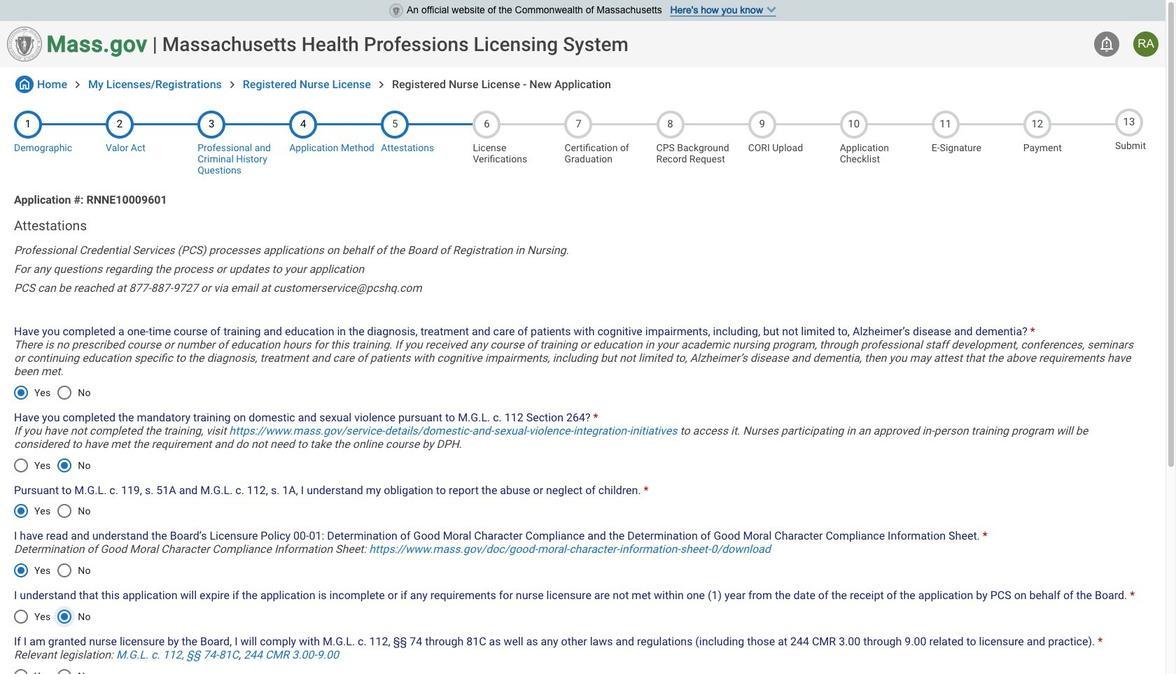 Task type: vqa. For each thing, say whether or not it's contained in the screenshot.
text field
no



Task type: describe. For each thing, give the bounding box(es) containing it.
massachusetts state seal image
[[390, 4, 404, 18]]

5 option group from the top
[[6, 600, 98, 634]]

0 horizontal spatial no color image
[[15, 76, 34, 93]]

1 vertical spatial heading
[[14, 218, 1152, 234]]

0 vertical spatial heading
[[162, 33, 629, 56]]

1 option group from the top
[[6, 376, 98, 410]]

6 option group from the top
[[6, 660, 98, 675]]

2 option group from the top
[[6, 449, 98, 482]]

2 no color image from the left
[[375, 78, 389, 92]]

massachusetts state seal image
[[7, 27, 42, 62]]



Task type: locate. For each thing, give the bounding box(es) containing it.
heading
[[162, 33, 629, 56], [14, 218, 1152, 234]]

2 horizontal spatial no color image
[[1099, 36, 1116, 53]]

no color image
[[1099, 36, 1116, 53], [15, 76, 34, 93], [71, 78, 85, 92]]

no color image
[[225, 78, 239, 92], [375, 78, 389, 92]]

0 horizontal spatial no color image
[[225, 78, 239, 92]]

1 horizontal spatial no color image
[[71, 78, 85, 92]]

option group
[[6, 376, 98, 410], [6, 449, 98, 482], [6, 495, 98, 528], [6, 554, 98, 588], [6, 600, 98, 634], [6, 660, 98, 675]]

3 option group from the top
[[6, 495, 98, 528]]

4 option group from the top
[[6, 554, 98, 588]]

1 no color image from the left
[[225, 78, 239, 92]]

1 horizontal spatial no color image
[[375, 78, 389, 92]]



